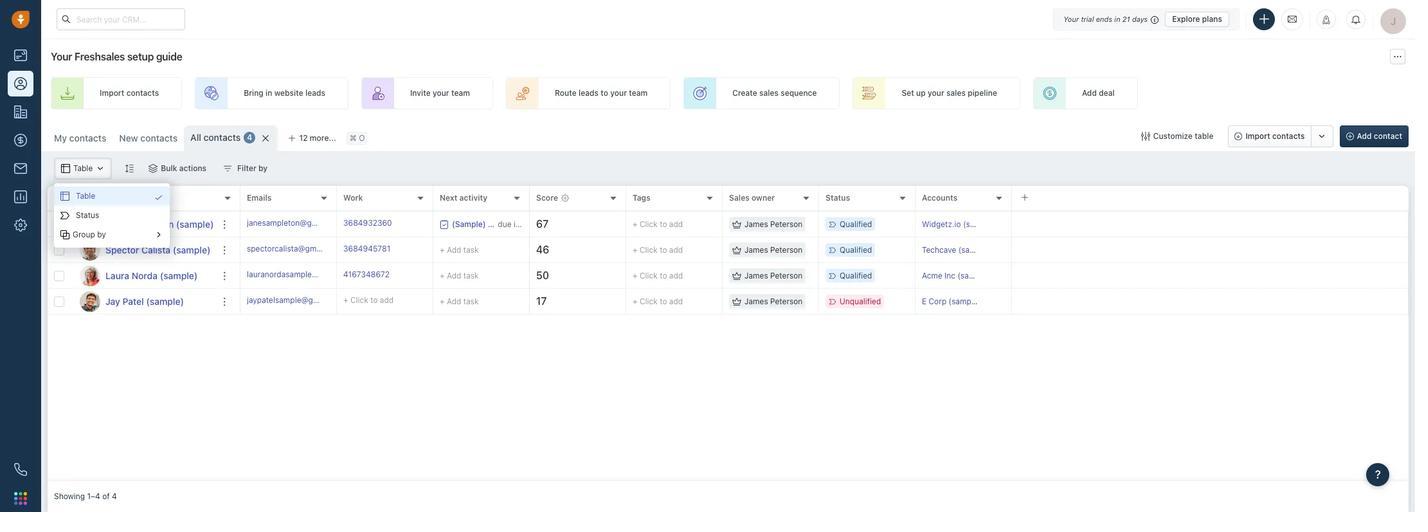 Task type: describe. For each thing, give the bounding box(es) containing it.
plans
[[1203, 14, 1223, 23]]

by
[[97, 230, 106, 240]]

container_wx8msf4aqz5i3rn1 image right by
[[154, 230, 163, 239]]

container_wx8msf4aqz5i3rn1 image for table
[[60, 192, 69, 201]]

explore plans
[[1173, 14, 1223, 23]]

freshworks switcher image
[[14, 492, 27, 505]]

group
[[73, 230, 95, 240]]

group by menu item
[[54, 225, 170, 244]]

container_wx8msf4aqz5i3rn1 image for group by
[[60, 230, 69, 239]]

send email image
[[1288, 14, 1297, 25]]

group by
[[73, 230, 106, 240]]



Task type: locate. For each thing, give the bounding box(es) containing it.
explore plans link
[[1166, 11, 1230, 27]]

explore
[[1173, 14, 1201, 23]]

container_wx8msf4aqz5i3rn1 image left group
[[60, 230, 69, 239]]

container_wx8msf4aqz5i3rn1 image up group by menu item on the left top
[[154, 193, 163, 202]]

container_wx8msf4aqz5i3rn1 image left table
[[60, 192, 69, 201]]

container_wx8msf4aqz5i3rn1 image
[[60, 192, 69, 201], [154, 193, 163, 202], [60, 211, 69, 220], [60, 230, 69, 239], [154, 230, 163, 239]]

status
[[76, 211, 99, 220]]

container_wx8msf4aqz5i3rn1 image for status
[[60, 211, 69, 220]]

Search your CRM... text field
[[57, 8, 185, 30]]

menu containing table
[[54, 183, 170, 248]]

menu
[[54, 183, 170, 248]]

table
[[76, 191, 95, 201]]

phone image
[[8, 457, 33, 482]]

shade muted image
[[1148, 14, 1159, 24]]

container_wx8msf4aqz5i3rn1 image left status
[[60, 211, 69, 220]]



Task type: vqa. For each thing, say whether or not it's contained in the screenshot.
the 1 in 1 filter applied 'button'
no



